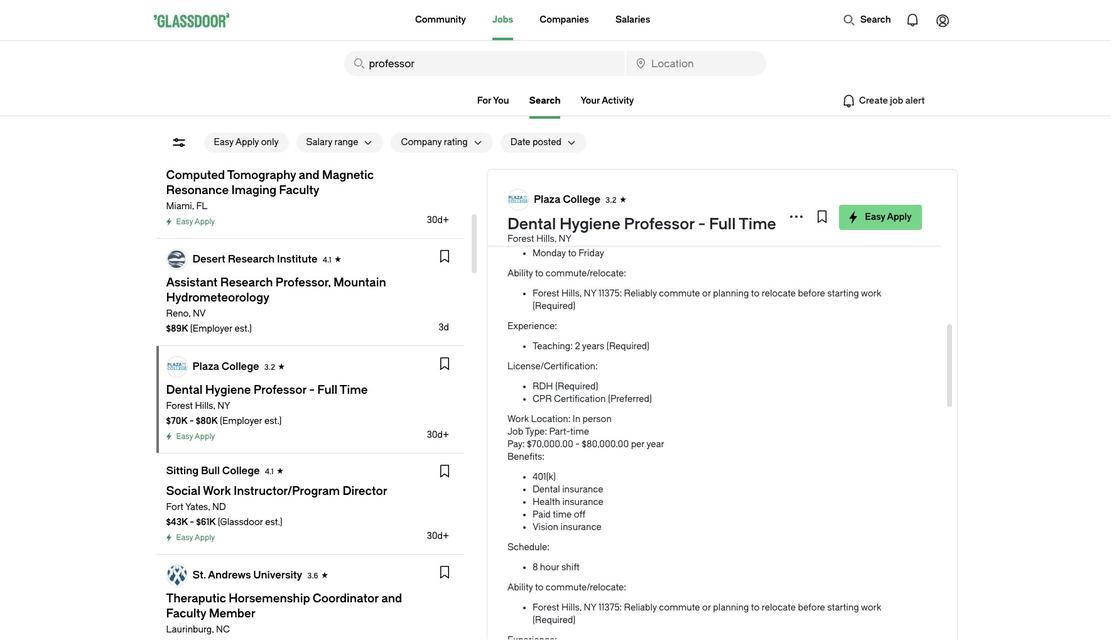 Task type: locate. For each thing, give the bounding box(es) containing it.
1 vertical spatial est.)
[[265, 416, 282, 427]]

1 horizontal spatial 4.1
[[323, 256, 332, 265]]

0 vertical spatial 30d+
[[427, 215, 449, 226]]

easy apply
[[866, 212, 912, 223], [176, 217, 215, 226], [176, 432, 215, 441], [176, 534, 215, 542]]

hour for 8 hour shift monday to friday
[[540, 236, 560, 246]]

jobs
[[493, 14, 514, 25]]

1 vertical spatial 3.2
[[264, 363, 275, 372]]

type:
[[525, 427, 547, 437]]

1 vertical spatial ability
[[508, 583, 533, 593]]

shift
[[562, 236, 580, 246], [562, 563, 580, 573]]

nc
[[216, 625, 230, 635]]

easy inside easy apply only button
[[214, 137, 234, 148]]

1 horizontal spatial 3.2
[[606, 196, 617, 205]]

plaza college up forest hills, ny $70k - $80k (employer est.)
[[193, 361, 259, 373]]

0 horizontal spatial 3.2
[[264, 363, 275, 372]]

hour
[[540, 236, 560, 246], [540, 563, 560, 573]]

vision
[[533, 195, 559, 206], [533, 522, 559, 533]]

college up hygiene
[[563, 194, 601, 206]]

0 vertical spatial 8
[[533, 236, 538, 246]]

1 starting from the top
[[828, 289, 860, 299]]

2 vertical spatial 30d+
[[427, 531, 449, 542]]

forest up experience: on the bottom of page
[[533, 289, 560, 299]]

8 inside 8 hour shift monday to friday
[[533, 236, 538, 246]]

time left off
[[553, 510, 572, 520]]

ability down monday
[[508, 268, 533, 279]]

1 vertical spatial dental
[[533, 485, 560, 495]]

4.1 right sitting bull college
[[265, 468, 274, 476]]

commute/relocate: down 8 hour shift on the bottom of the page
[[546, 583, 627, 593]]

est.) inside forest hills, ny $70k - $80k (employer est.)
[[265, 416, 282, 427]]

(required) up certification
[[556, 382, 599, 392]]

2 shift from the top
[[562, 563, 580, 573]]

cpr
[[533, 394, 552, 405]]

bull
[[201, 465, 220, 477]]

salary range button
[[296, 133, 359, 153]]

11375:
[[599, 289, 622, 299], [599, 603, 622, 613]]

8 for 8 hour shift
[[533, 563, 538, 573]]

4.1 right institute
[[323, 256, 332, 265]]

0 vertical spatial search
[[861, 14, 892, 25]]

est.) for 4.1
[[265, 517, 283, 528]]

-
[[699, 216, 706, 233], [190, 416, 194, 427], [576, 439, 580, 450], [190, 517, 194, 528]]

(employer inside forest hills, ny $70k - $80k (employer est.)
[[220, 416, 262, 427]]

vision down tuition
[[533, 195, 559, 206]]

est.) inside fort yates, nd $43k - $61k (glassdoor est.)
[[265, 517, 283, 528]]

person
[[583, 414, 612, 425]]

2 forest hills, ny 11375: reliably commute or planning to relocate before starting work (required) from the top
[[533, 603, 882, 626]]

- inside forest hills, ny $70k - $80k (employer est.)
[[190, 416, 194, 427]]

hills, inside forest hills, ny $70k - $80k (employer est.)
[[195, 401, 215, 412]]

plaza college logo image left tuition
[[508, 190, 529, 210]]

1 vertical spatial schedule:
[[508, 542, 550, 553]]

0 vertical spatial hour
[[540, 236, 560, 246]]

2
[[575, 341, 581, 352]]

2 hour from the top
[[540, 563, 560, 573]]

friday
[[579, 248, 605, 259]]

0 horizontal spatial plaza
[[193, 361, 219, 373]]

st. andrews university
[[193, 569, 302, 581]]

tuition reimbursement vision insurance
[[533, 183, 628, 206]]

4.1
[[323, 256, 332, 265], [265, 468, 274, 476]]

college right bull
[[222, 465, 260, 477]]

easy apply only button
[[204, 133, 289, 153]]

hour for 8 hour shift
[[540, 563, 560, 573]]

hills, inside 'dental hygiene professor - full time forest hills, ny'
[[537, 234, 557, 245]]

easy apply only
[[214, 137, 279, 148]]

None field
[[344, 51, 625, 76], [627, 51, 767, 76]]

8 for 8 hour shift monday to friday
[[533, 236, 538, 246]]

fl
[[196, 201, 208, 212]]

years
[[583, 341, 605, 352]]

1 horizontal spatial none field
[[627, 51, 767, 76]]

institute
[[277, 253, 318, 265]]

1 vision from the top
[[533, 195, 559, 206]]

1 vertical spatial (employer
[[220, 416, 262, 427]]

for you link
[[477, 94, 510, 109]]

0 vertical spatial commute/relocate:
[[546, 268, 627, 279]]

per
[[632, 439, 645, 450]]

rdh (required) cpr certification (preferred)
[[533, 382, 652, 405]]

hygiene
[[560, 216, 621, 233]]

2 or from the top
[[703, 603, 711, 613]]

dental up health
[[533, 485, 560, 495]]

companies
[[540, 14, 590, 25]]

1 vertical spatial work
[[862, 603, 882, 613]]

0 vertical spatial 11375:
[[599, 289, 622, 299]]

salary
[[306, 137, 333, 148]]

laurinburg, nc
[[166, 625, 230, 635]]

1 vertical spatial commute/relocate:
[[546, 583, 627, 593]]

0 vertical spatial forest hills, ny 11375: reliably commute or planning to relocate before starting work (required)
[[533, 289, 882, 312]]

hour up monday
[[540, 236, 560, 246]]

- right $70k
[[190, 416, 194, 427]]

apply
[[236, 137, 259, 148], [888, 212, 912, 223], [195, 217, 215, 226], [195, 432, 215, 441], [195, 534, 215, 542]]

3 30d+ from the top
[[427, 531, 449, 542]]

commute
[[659, 289, 701, 299], [659, 603, 701, 613]]

1 horizontal spatial plaza college logo image
[[508, 190, 529, 210]]

1 vertical spatial ability to commute/relocate:
[[508, 583, 627, 593]]

none field search keyword
[[344, 51, 625, 76]]

1 vertical spatial hour
[[540, 563, 560, 573]]

0 horizontal spatial plaza college logo image
[[167, 357, 187, 377]]

forest up $70k
[[166, 401, 193, 412]]

or
[[703, 289, 711, 299], [703, 603, 711, 613]]

1 horizontal spatial search
[[861, 14, 892, 25]]

time inside work location: in person job type: part-time pay: $70,000.00 - $80,000.00 per year benefits:
[[571, 427, 590, 437]]

4.1 for sitting bull college
[[265, 468, 274, 476]]

30d+
[[427, 215, 449, 226], [427, 430, 449, 441], [427, 531, 449, 542]]

ability to commute/relocate: down 8 hour shift monday to friday
[[508, 268, 627, 279]]

hour down paid
[[540, 563, 560, 573]]

1 schedule: from the top
[[508, 216, 550, 226]]

insurance
[[561, 195, 602, 206], [563, 485, 604, 495], [563, 497, 604, 508], [561, 522, 602, 533]]

miami, fl
[[166, 201, 208, 212]]

reliably
[[625, 289, 657, 299], [625, 603, 657, 613]]

2 starting from the top
[[828, 603, 860, 613]]

ability to commute/relocate: down 8 hour shift on the bottom of the page
[[508, 583, 627, 593]]

plaza down reno, nv $89k (employer est.) on the left
[[193, 361, 219, 373]]

est.) inside reno, nv $89k (employer est.)
[[235, 324, 252, 334]]

1 vertical spatial 30d+
[[427, 430, 449, 441]]

30d+ for plaza college
[[427, 430, 449, 441]]

work
[[508, 414, 529, 425]]

commute/relocate:
[[546, 268, 627, 279], [546, 583, 627, 593]]

1 vertical spatial 8
[[533, 563, 538, 573]]

0 horizontal spatial plaza college
[[193, 361, 259, 373]]

shift up friday
[[562, 236, 580, 246]]

plaza college logo image down $89k on the left bottom
[[167, 357, 187, 377]]

reno,
[[166, 309, 191, 319]]

hills, up monday
[[537, 234, 557, 245]]

2 vertical spatial est.)
[[265, 517, 283, 528]]

0 horizontal spatial none field
[[344, 51, 625, 76]]

hour inside 8 hour shift monday to friday
[[540, 236, 560, 246]]

2 relocate from the top
[[762, 603, 796, 613]]

before
[[799, 289, 826, 299], [799, 603, 826, 613]]

hills, up $80k
[[195, 401, 215, 412]]

2 8 from the top
[[533, 563, 538, 573]]

1 vertical spatial commute
[[659, 603, 701, 613]]

(preferred)
[[608, 394, 652, 405]]

- inside 'dental hygiene professor - full time forest hills, ny'
[[699, 216, 706, 233]]

0 vertical spatial schedule:
[[508, 216, 550, 226]]

0 vertical spatial commute
[[659, 289, 701, 299]]

1 ability to commute/relocate: from the top
[[508, 268, 627, 279]]

in
[[573, 414, 581, 425]]

work
[[862, 289, 882, 299], [862, 603, 882, 613]]

1 vertical spatial search
[[530, 96, 561, 106]]

university
[[254, 569, 302, 581]]

0 vertical spatial work
[[862, 289, 882, 299]]

for you
[[477, 96, 510, 106]]

2 none field from the left
[[627, 51, 767, 76]]

2 work from the top
[[862, 603, 882, 613]]

2 vision from the top
[[533, 522, 559, 533]]

hills,
[[537, 234, 557, 245], [562, 289, 582, 299], [195, 401, 215, 412], [562, 603, 582, 613]]

- down the in
[[576, 439, 580, 450]]

(employer down nv at the top
[[190, 324, 233, 334]]

companies link
[[540, 0, 590, 40]]

1 horizontal spatial plaza
[[534, 194, 561, 206]]

paid
[[533, 510, 551, 520]]

dental inside 'dental hygiene professor - full time forest hills, ny'
[[508, 216, 556, 233]]

forest inside 'dental hygiene professor - full time forest hills, ny'
[[508, 234, 535, 245]]

1 vertical spatial planning
[[714, 603, 750, 613]]

schedule: up 8 hour shift on the bottom of the page
[[508, 542, 550, 553]]

1 shift from the top
[[562, 236, 580, 246]]

1 vertical spatial plaza
[[193, 361, 219, 373]]

easy apply inside button
[[866, 212, 912, 223]]

miami,
[[166, 201, 194, 212]]

1 vertical spatial 11375:
[[599, 603, 622, 613]]

(employer right $80k
[[220, 416, 262, 427]]

1 vertical spatial reliably
[[625, 603, 657, 613]]

est.) for plaza college
[[265, 416, 282, 427]]

1 none field from the left
[[344, 51, 625, 76]]

to
[[568, 248, 577, 259], [535, 268, 544, 279], [752, 289, 760, 299], [535, 583, 544, 593], [752, 603, 760, 613]]

0 vertical spatial shift
[[562, 236, 580, 246]]

vision down paid
[[533, 522, 559, 533]]

0 vertical spatial (employer
[[190, 324, 233, 334]]

your activity
[[581, 96, 634, 106]]

0 vertical spatial 4.1
[[323, 256, 332, 265]]

(required) inside the rdh (required) cpr certification (preferred)
[[556, 382, 599, 392]]

- left full
[[699, 216, 706, 233]]

(required) right years
[[607, 341, 650, 352]]

forest hills, ny $70k - $80k (employer est.)
[[166, 401, 282, 427]]

0 vertical spatial plaza college
[[534, 194, 601, 206]]

1 vertical spatial or
[[703, 603, 711, 613]]

college up forest hills, ny $70k - $80k (employer est.)
[[222, 361, 259, 373]]

0 vertical spatial ability
[[508, 268, 533, 279]]

0 vertical spatial ability to commute/relocate:
[[508, 268, 627, 279]]

- left '$61k'
[[190, 517, 194, 528]]

forest up monday
[[508, 234, 535, 245]]

plaza college logo image
[[508, 190, 529, 210], [167, 357, 187, 377]]

andrews
[[208, 569, 251, 581]]

search
[[861, 14, 892, 25], [530, 96, 561, 106]]

2 30d+ from the top
[[427, 430, 449, 441]]

community
[[415, 14, 466, 25]]

2 11375: from the top
[[599, 603, 622, 613]]

1 vertical spatial before
[[799, 603, 826, 613]]

2 ability to commute/relocate: from the top
[[508, 583, 627, 593]]

to inside 8 hour shift monday to friday
[[568, 248, 577, 259]]

time
[[739, 216, 777, 233]]

8 down paid
[[533, 563, 538, 573]]

0 vertical spatial plaza college logo image
[[508, 190, 529, 210]]

0 vertical spatial relocate
[[762, 289, 796, 299]]

hills, down friday
[[562, 289, 582, 299]]

1 vertical spatial 4.1
[[265, 468, 274, 476]]

(employer inside reno, nv $89k (employer est.)
[[190, 324, 233, 334]]

planning
[[714, 289, 750, 299], [714, 603, 750, 613]]

1 vertical spatial forest hills, ny 11375: reliably commute or planning to relocate before starting work (required)
[[533, 603, 882, 626]]

1 30d+ from the top
[[427, 215, 449, 226]]

health
[[533, 497, 561, 508]]

$80,000.00
[[582, 439, 629, 450]]

schedule: down tuition
[[508, 216, 550, 226]]

0 vertical spatial dental
[[508, 216, 556, 233]]

sitting
[[166, 465, 199, 477]]

ability to commute/relocate:
[[508, 268, 627, 279], [508, 583, 627, 593]]

1 8 from the top
[[533, 236, 538, 246]]

1 vertical spatial time
[[553, 510, 572, 520]]

1 work from the top
[[862, 289, 882, 299]]

0 horizontal spatial search
[[530, 96, 561, 106]]

1 vertical spatial starting
[[828, 603, 860, 613]]

vision inside 401(k) dental insurance health insurance paid time off vision insurance
[[533, 522, 559, 533]]

forest inside forest hills, ny $70k - $80k (employer est.)
[[166, 401, 193, 412]]

1 reliably from the top
[[625, 289, 657, 299]]

plaza college up hygiene
[[534, 194, 601, 206]]

1 planning from the top
[[714, 289, 750, 299]]

ny
[[559, 234, 572, 245], [584, 289, 597, 299], [218, 401, 231, 412], [584, 603, 597, 613]]

plaza left reimbursement at the top of the page
[[534, 194, 561, 206]]

1 vertical spatial relocate
[[762, 603, 796, 613]]

dental up monday
[[508, 216, 556, 233]]

0 vertical spatial time
[[571, 427, 590, 437]]

shift down off
[[562, 563, 580, 573]]

0 vertical spatial before
[[799, 289, 826, 299]]

2 planning from the top
[[714, 603, 750, 613]]

3.6
[[308, 572, 319, 581]]

0 vertical spatial vision
[[533, 195, 559, 206]]

1 vertical spatial shift
[[562, 563, 580, 573]]

ability
[[508, 268, 533, 279], [508, 583, 533, 593]]

0 horizontal spatial 4.1
[[265, 468, 274, 476]]

1 hour from the top
[[540, 236, 560, 246]]

0 vertical spatial or
[[703, 289, 711, 299]]

0 vertical spatial starting
[[828, 289, 860, 299]]

8 up monday
[[533, 236, 538, 246]]

0 vertical spatial planning
[[714, 289, 750, 299]]

college
[[563, 194, 601, 206], [222, 361, 259, 373], [222, 465, 260, 477]]

fort yates, nd $43k - $61k (glassdoor est.)
[[166, 502, 283, 528]]

1 vertical spatial vision
[[533, 522, 559, 533]]

shift inside 8 hour shift monday to friday
[[562, 236, 580, 246]]

0 vertical spatial est.)
[[235, 324, 252, 334]]

(required)
[[533, 301, 576, 312], [607, 341, 650, 352], [556, 382, 599, 392], [533, 615, 576, 626]]

commute/relocate: down friday
[[546, 268, 627, 279]]

forest
[[508, 234, 535, 245], [533, 289, 560, 299], [166, 401, 193, 412], [533, 603, 560, 613]]

0 vertical spatial reliably
[[625, 289, 657, 299]]

time down the in
[[571, 427, 590, 437]]

ability down 8 hour shift on the bottom of the page
[[508, 583, 533, 593]]



Task type: vqa. For each thing, say whether or not it's contained in the screenshot.
3.2
yes



Task type: describe. For each thing, give the bounding box(es) containing it.
salaries
[[616, 14, 651, 25]]

2 reliably from the top
[[625, 603, 657, 613]]

pay:
[[508, 439, 525, 450]]

company rating
[[401, 137, 468, 148]]

0 vertical spatial 3.2
[[606, 196, 617, 205]]

1 before from the top
[[799, 289, 826, 299]]

8 hour shift
[[533, 563, 580, 573]]

1 or from the top
[[703, 289, 711, 299]]

desert research institute
[[193, 253, 318, 265]]

0 vertical spatial plaza
[[534, 194, 561, 206]]

salaries link
[[616, 0, 651, 40]]

easy inside easy apply button
[[866, 212, 886, 223]]

your activity link
[[581, 96, 634, 106]]

yates,
[[185, 502, 210, 513]]

company
[[401, 137, 442, 148]]

forest down 8 hour shift on the bottom of the page
[[533, 603, 560, 613]]

company rating button
[[391, 133, 468, 153]]

date
[[511, 137, 531, 148]]

tuition
[[533, 183, 561, 194]]

rating
[[444, 137, 468, 148]]

community link
[[415, 0, 466, 40]]

(required) up experience: on the bottom of page
[[533, 301, 576, 312]]

research
[[228, 253, 275, 265]]

2 commute/relocate: from the top
[[546, 583, 627, 593]]

$61k
[[196, 517, 216, 528]]

desert
[[193, 253, 226, 265]]

ny inside 'dental hygiene professor - full time forest hills, ny'
[[559, 234, 572, 245]]

8 hour shift monday to friday
[[533, 236, 605, 259]]

shift for 8 hour shift
[[562, 563, 580, 573]]

date posted
[[511, 137, 562, 148]]

search link
[[530, 96, 561, 106]]

401(k) dental insurance health insurance paid time off vision insurance
[[533, 472, 604, 533]]

1 ability from the top
[[508, 268, 533, 279]]

st. andrews university logo image
[[167, 566, 187, 586]]

1 commute/relocate: from the top
[[546, 268, 627, 279]]

full
[[710, 216, 736, 233]]

ny inside forest hills, ny $70k - $80k (employer est.)
[[218, 401, 231, 412]]

monday
[[533, 248, 566, 259]]

1 vertical spatial plaza college
[[193, 361, 259, 373]]

30d+ for 4.1
[[427, 531, 449, 542]]

$70,000.00
[[527, 439, 574, 450]]

rdh
[[533, 382, 553, 392]]

salary range
[[306, 137, 359, 148]]

none field search location
[[627, 51, 767, 76]]

shift for 8 hour shift monday to friday
[[562, 236, 580, 246]]

1 11375: from the top
[[599, 289, 622, 299]]

- inside work location: in person job type: part-time pay: $70,000.00 - $80,000.00 per year benefits:
[[576, 439, 580, 450]]

off
[[574, 510, 586, 520]]

certification
[[554, 394, 606, 405]]

1 forest hills, ny 11375: reliably commute or planning to relocate before starting work (required) from the top
[[533, 289, 882, 312]]

4.1 for desert research institute
[[323, 256, 332, 265]]

2 vertical spatial college
[[222, 465, 260, 477]]

license/certification:
[[508, 361, 598, 372]]

experience:
[[508, 321, 558, 332]]

work location: in person job type: part-time pay: $70,000.00 - $80,000.00 per year benefits:
[[508, 414, 665, 463]]

benefits:
[[508, 452, 545, 463]]

Search location field
[[627, 51, 767, 76]]

dental inside 401(k) dental insurance health insurance paid time off vision insurance
[[533, 485, 560, 495]]

jobs link
[[493, 0, 514, 40]]

for
[[477, 96, 492, 106]]

job
[[508, 427, 524, 437]]

1 vertical spatial plaza college logo image
[[167, 357, 187, 377]]

reimbursement
[[563, 183, 628, 194]]

1 relocate from the top
[[762, 289, 796, 299]]

2 commute from the top
[[659, 603, 701, 613]]

activity
[[602, 96, 634, 106]]

nd
[[212, 502, 226, 513]]

part-
[[550, 427, 571, 437]]

laurinburg,
[[166, 625, 214, 635]]

dental hygiene professor - full time forest hills, ny
[[508, 216, 777, 245]]

st.
[[193, 569, 206, 581]]

search inside search button
[[861, 14, 892, 25]]

time inside 401(k) dental insurance health insurance paid time off vision insurance
[[553, 510, 572, 520]]

2 before from the top
[[799, 603, 826, 613]]

(glassdoor
[[218, 517, 263, 528]]

$43k
[[166, 517, 188, 528]]

vision inside tuition reimbursement vision insurance
[[533, 195, 559, 206]]

reno, nv $89k (employer est.)
[[166, 309, 252, 334]]

(required) down 8 hour shift on the bottom of the page
[[533, 615, 576, 626]]

hills, down 8 hour shift on the bottom of the page
[[562, 603, 582, 613]]

3d
[[439, 322, 449, 333]]

401(k)
[[533, 472, 556, 483]]

$80k
[[196, 416, 218, 427]]

year
[[647, 439, 665, 450]]

location:
[[531, 414, 571, 425]]

posted
[[533, 137, 562, 148]]

teaching:
[[533, 341, 573, 352]]

date posted button
[[501, 133, 562, 153]]

only
[[261, 137, 279, 148]]

1 commute from the top
[[659, 289, 701, 299]]

your
[[581, 96, 600, 106]]

sitting bull college
[[166, 465, 260, 477]]

1 vertical spatial college
[[222, 361, 259, 373]]

nv
[[193, 309, 206, 319]]

Search keyword field
[[344, 51, 625, 76]]

open filter menu image
[[171, 135, 186, 150]]

fort
[[166, 502, 183, 513]]

desert research institute logo image
[[167, 250, 187, 270]]

you
[[493, 96, 510, 106]]

2 schedule: from the top
[[508, 542, 550, 553]]

0 vertical spatial college
[[563, 194, 601, 206]]

- inside fort yates, nd $43k - $61k (glassdoor est.)
[[190, 517, 194, 528]]

teaching: 2 years (required)
[[533, 341, 650, 352]]

$70k
[[166, 416, 188, 427]]

professor
[[624, 216, 695, 233]]

1 horizontal spatial plaza college
[[534, 194, 601, 206]]

2 ability from the top
[[508, 583, 533, 593]]

easy apply button
[[840, 205, 922, 230]]

insurance inside tuition reimbursement vision insurance
[[561, 195, 602, 206]]



